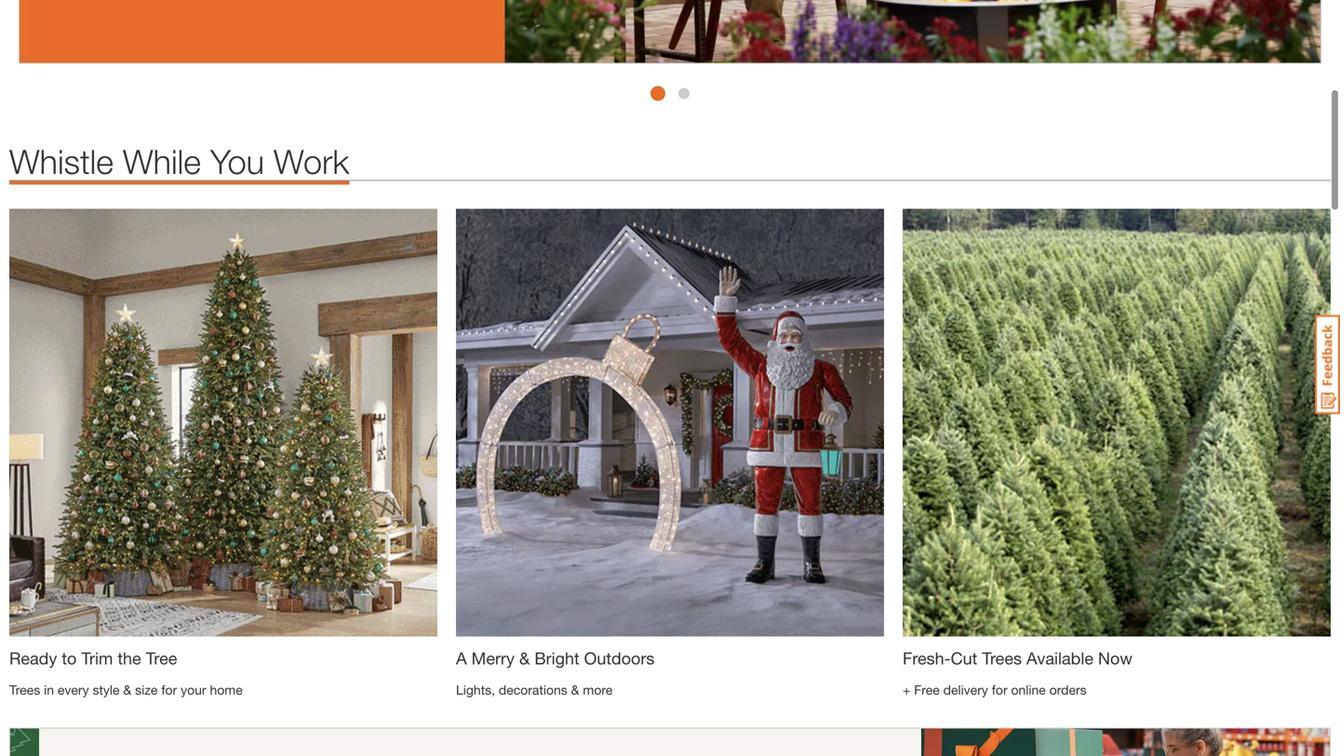 Task type: locate. For each thing, give the bounding box(es) containing it.
orders
[[1050, 683, 1087, 698]]

trim
[[81, 649, 113, 669]]

& right merry
[[520, 649, 530, 669]]

fresh-
[[903, 649, 951, 669]]

trees left in
[[9, 683, 40, 698]]

available
[[1027, 649, 1094, 669]]

a
[[456, 649, 467, 669]]

0 horizontal spatial  image
[[9, 209, 438, 637]]

more
[[583, 683, 613, 698]]

& left size
[[123, 683, 131, 698]]

for
[[161, 683, 177, 698], [992, 683, 1008, 698]]

every
[[58, 683, 89, 698]]

trees up + free delivery for online orders
[[983, 649, 1022, 669]]

decorations
[[499, 683, 568, 698]]

3  image from the left
[[903, 209, 1331, 637]]

0 vertical spatial trees
[[983, 649, 1022, 669]]

& left more
[[571, 683, 580, 698]]

0 horizontal spatial trees
[[9, 683, 40, 698]]

now
[[1099, 649, 1133, 669]]

& for a
[[520, 649, 530, 669]]

whistle
[[9, 141, 114, 181]]

1 horizontal spatial for
[[992, 683, 1008, 698]]

to
[[62, 649, 77, 669]]

0 horizontal spatial for
[[161, 683, 177, 698]]

1 vertical spatial trees
[[9, 683, 40, 698]]

1  image from the left
[[9, 209, 438, 637]]

 image for tree
[[9, 209, 438, 637]]

 image for now
[[903, 209, 1331, 637]]

1 horizontal spatial &
[[520, 649, 530, 669]]

+ free delivery for online orders
[[903, 683, 1087, 698]]

for left online
[[992, 683, 1008, 698]]

&
[[520, 649, 530, 669], [123, 683, 131, 698], [571, 683, 580, 698]]

for right size
[[161, 683, 177, 698]]

2 horizontal spatial &
[[571, 683, 580, 698]]

0 horizontal spatial &
[[123, 683, 131, 698]]

trees
[[983, 649, 1022, 669], [9, 683, 40, 698]]

the perfect gift for doers - let them choose with a gift card. shop now image
[[9, 728, 1331, 757]]

delivery
[[944, 683, 989, 698]]

 image
[[9, 209, 438, 637], [456, 209, 885, 637], [903, 209, 1331, 637]]

1 horizontal spatial trees
[[983, 649, 1022, 669]]

1 horizontal spatial  image
[[456, 209, 885, 637]]

1 for from the left
[[161, 683, 177, 698]]

& for lights,
[[571, 683, 580, 698]]

tree
[[146, 649, 177, 669]]

2 horizontal spatial  image
[[903, 209, 1331, 637]]

style
[[93, 683, 120, 698]]

2  image from the left
[[456, 209, 885, 637]]



Task type: vqa. For each thing, say whether or not it's contained in the screenshot.
'Paper' in A-STREET PRINTS LAUREL BONE OGEE PAPER STRIPPABLE ROLL (COVERS 56.4 SQ. FT.)
no



Task type: describe. For each thing, give the bounding box(es) containing it.
whistle while you work
[[9, 141, 350, 181]]

free
[[915, 683, 940, 698]]

the
[[118, 649, 141, 669]]

trees in every style & size for your home
[[9, 683, 243, 698]]

size
[[135, 683, 158, 698]]

outdoors
[[584, 649, 655, 669]]

cut
[[951, 649, 978, 669]]

home
[[210, 683, 243, 698]]

 image for outdoors
[[456, 209, 885, 637]]

ready
[[9, 649, 57, 669]]

you
[[210, 141, 264, 181]]

while
[[123, 141, 201, 181]]

fresh-cut trees available now
[[903, 649, 1133, 669]]

your
[[181, 683, 206, 698]]

in
[[44, 683, 54, 698]]

bright
[[535, 649, 580, 669]]

ready to trim the tree
[[9, 649, 177, 669]]

lights, decorations & more
[[456, 683, 613, 698]]

work
[[274, 141, 350, 181]]

a merry & bright outdoors
[[456, 649, 655, 669]]

+
[[903, 683, 911, 698]]

online
[[1012, 683, 1046, 698]]

2 for from the left
[[992, 683, 1008, 698]]

lights,
[[456, 683, 495, 698]]

savings in every department image
[[19, 0, 1322, 64]]

feedback link image
[[1316, 315, 1341, 415]]

merry
[[472, 649, 515, 669]]



